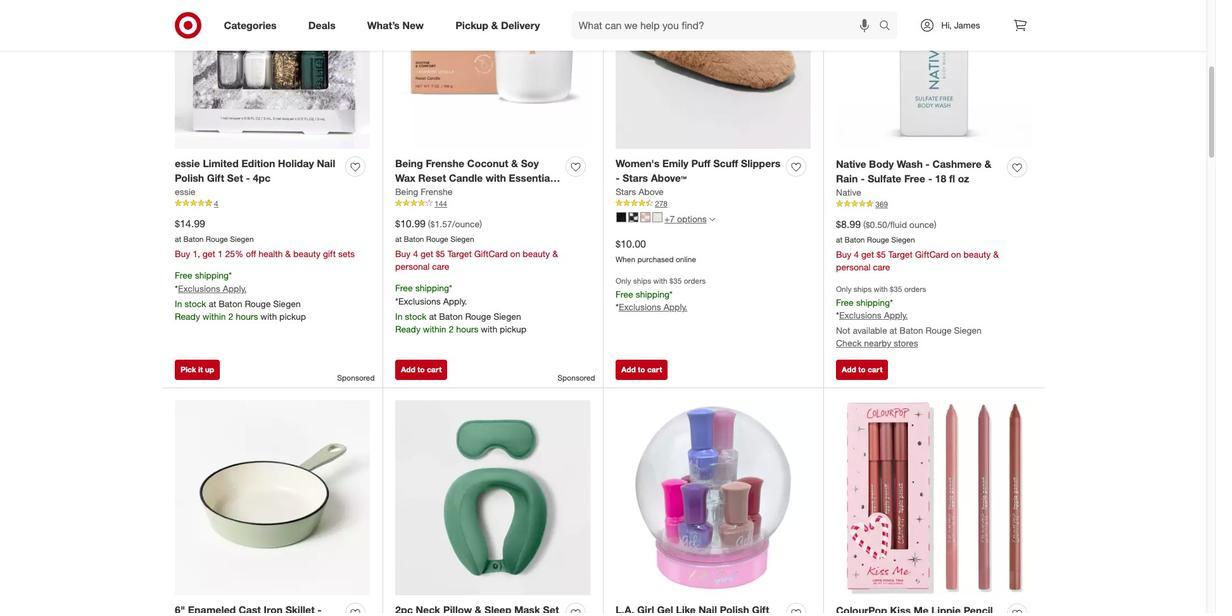Task type: describe. For each thing, give the bounding box(es) containing it.
essie for essie
[[175, 186, 195, 197]]

$5 inside $10.99 ( $1.57 /ounce ) at baton rouge siegen buy 4 get $5 target giftcard on beauty & personal care sponsored
[[436, 249, 445, 259]]

above™
[[651, 172, 687, 184]]

free inside native body wash - cashmere & rain - sulfate free - 18 fl oz
[[905, 172, 926, 185]]

exclusions apply. button for native body wash - cashmere & rain - sulfate free - 18 fl oz
[[840, 310, 908, 322]]

sponsored inside $10.99 ( $1.57 /ounce ) at baton rouge siegen buy 4 get $5 target giftcard on beauty & personal care sponsored
[[558, 373, 595, 383]]

cashmere inside native body wash - cashmere & rain - sulfate free - 18 fl oz
[[933, 158, 982, 170]]

stores
[[894, 338, 919, 349]]

18
[[936, 172, 947, 185]]

pickup & delivery
[[456, 19, 540, 31]]

native body wash - cashmere & rain - sulfate free - 18 fl oz
[[836, 158, 992, 185]]

1 sponsored from the left
[[337, 373, 375, 383]]

set
[[227, 172, 243, 184]]

25%
[[225, 249, 244, 259]]

at inside "$14.99 at baton rouge siegen buy 1, get 1 25% off health & beauty gift sets"
[[175, 234, 181, 244]]

2 for candle
[[449, 324, 454, 335]]

women's
[[616, 157, 660, 170]]

exclusions inside only ships with $35 orders free shipping * * exclusions apply. not available at baton rouge siegen check nearby stores
[[840, 310, 882, 321]]

deals link
[[298, 11, 352, 39]]

options
[[677, 213, 707, 224]]

pick
[[181, 365, 196, 374]]

what's
[[367, 19, 400, 31]]

holiday
[[278, 157, 314, 170]]

) inside $8.99 ( $0.50 /fluid ounce ) at baton rouge siegen buy 4 get $5 target giftcard on beauty & personal care
[[934, 219, 937, 230]]

at inside only ships with $35 orders free shipping * * exclusions apply. not available at baton rouge siegen check nearby stores
[[890, 325, 898, 336]]

all colors + 7 more colors image
[[710, 217, 715, 223]]

rouge inside $8.99 ( $0.50 /fluid ounce ) at baton rouge siegen buy 4 get $5 target giftcard on beauty & personal care
[[867, 235, 890, 244]]

shipping inside only ships with $35 orders free shipping * * exclusions apply. not available at baton rouge siegen check nearby stores
[[856, 297, 890, 308]]

add for $8.99
[[842, 365, 857, 374]]

rouge inside $10.99 ( $1.57 /ounce ) at baton rouge siegen buy 4 get $5 target giftcard on beauty & personal care sponsored
[[426, 234, 449, 244]]

pickup & delivery link
[[445, 11, 556, 39]]

144
[[435, 199, 447, 208]]

personal inside $10.99 ( $1.57 /ounce ) at baton rouge siegen buy 4 get $5 target giftcard on beauty & personal care sponsored
[[395, 261, 430, 272]]

$8.99
[[836, 218, 861, 231]]

- right oils at the top left
[[417, 186, 421, 199]]

in for essie limited edition holiday nail polish gift set - 4pc
[[175, 299, 182, 309]]

nail
[[317, 157, 335, 170]]

/fluid
[[888, 219, 907, 230]]

hi,
[[942, 20, 952, 30]]

exclusions apply. button for essie limited edition holiday nail polish gift set - 4pc
[[178, 283, 247, 295]]

+7 options
[[665, 213, 707, 224]]

emily
[[663, 157, 689, 170]]

cashmere inside being frenshe coconut & soy wax reset candle with essential oils - cashmere vanilla - 7oz
[[424, 186, 473, 199]]

orders for $8.99
[[905, 285, 927, 294]]

what's new link
[[357, 11, 440, 39]]

oils
[[395, 186, 414, 199]]

sets
[[338, 249, 355, 259]]

apply. inside only ships with $35 orders free shipping * * exclusions apply. not available at baton rouge siegen check nearby stores
[[884, 310, 908, 321]]

- left 7oz on the top of page
[[510, 186, 514, 199]]

2 to from the left
[[638, 365, 645, 374]]

being frenshe coconut & soy wax reset candle with essential oils - cashmere vanilla - 7oz
[[395, 157, 553, 199]]

$10.99 ( $1.57 /ounce ) at baton rouge siegen buy 4 get $5 target giftcard on beauty & personal care sponsored
[[395, 217, 595, 383]]

wax
[[395, 172, 416, 184]]

not
[[836, 325, 851, 336]]

baton inside only ships with $35 orders free shipping * * exclusions apply. not available at baton rouge siegen check nearby stores
[[900, 325, 924, 336]]

shipping inside the only ships with $35 orders free shipping * * exclusions apply.
[[636, 289, 670, 299]]

to for $8.99
[[859, 365, 866, 374]]

- right 'rain'
[[861, 172, 865, 185]]

- inside essie limited edition holiday nail polish gift set - 4pc
[[246, 172, 250, 184]]

0 horizontal spatial 4
[[214, 199, 218, 208]]

pickup
[[456, 19, 489, 31]]

7oz
[[517, 186, 534, 199]]

only ships with $35 orders free shipping * * exclusions apply.
[[616, 277, 706, 313]]

stock for essie limited edition holiday nail polish gift set - 4pc
[[185, 299, 206, 309]]

essie limited edition holiday nail polish gift set - 4pc
[[175, 157, 335, 184]]

exclusions apply. button for being frenshe coconut & soy wax reset candle with essential oils - cashmere vanilla - 7oz
[[399, 295, 467, 308]]

when
[[616, 255, 636, 264]]

$14.99 at baton rouge siegen buy 1, get 1 25% off health & beauty gift sets
[[175, 217, 355, 259]]

siegen inside only ships with $35 orders free shipping * * exclusions apply. not available at baton rouge siegen check nearby stores
[[954, 325, 982, 336]]

with inside the only ships with $35 orders free shipping * * exclusions apply.
[[654, 277, 668, 286]]

delivery
[[501, 19, 540, 31]]

target inside $10.99 ( $1.57 /ounce ) at baton rouge siegen buy 4 get $5 target giftcard on beauty & personal care sponsored
[[448, 249, 472, 259]]

278 link
[[616, 198, 811, 209]]

ready for essie limited edition holiday nail polish gift set - 4pc
[[175, 311, 200, 322]]

native body wash - cashmere & rain - sulfate free - 18 fl oz link
[[836, 157, 1002, 186]]

being frenshe
[[395, 186, 453, 197]]

rain
[[836, 172, 858, 185]]

pick it up
[[181, 365, 214, 374]]

baton inside $8.99 ( $0.50 /fluid ounce ) at baton rouge siegen buy 4 get $5 target giftcard on beauty & personal care
[[845, 235, 865, 244]]

free inside the only ships with $35 orders free shipping * * exclusions apply.
[[616, 289, 633, 299]]

& inside $8.99 ( $0.50 /fluid ounce ) at baton rouge siegen buy 4 get $5 target giftcard on beauty & personal care
[[994, 249, 999, 260]]

slippers
[[741, 157, 781, 170]]

above
[[639, 186, 664, 197]]

$14.99
[[175, 217, 205, 230]]

native for native
[[836, 187, 862, 197]]

with inside only ships with $35 orders free shipping * * exclusions apply. not available at baton rouge siegen check nearby stores
[[874, 285, 888, 294]]

women's emily puff scuff slippers - stars above™ link
[[616, 157, 781, 185]]

1 vertical spatial stars
[[616, 186, 636, 197]]

free shipping * * exclusions apply. in stock at  baton rouge siegen ready within 2 hours with pickup for set
[[175, 270, 306, 322]]

ounce
[[910, 219, 934, 230]]

categories link
[[213, 11, 293, 39]]

gift
[[207, 172, 224, 184]]

beauty inside "$14.99 at baton rouge siegen buy 1, get 1 25% off health & beauty gift sets"
[[293, 249, 321, 259]]

2 add to cart from the left
[[622, 365, 662, 374]]

rouge inside "$14.99 at baton rouge siegen buy 1, get 1 25% off health & beauty gift sets"
[[206, 234, 228, 244]]

( for $8.99
[[864, 219, 866, 230]]

pick it up button
[[175, 360, 220, 380]]

available
[[853, 325, 888, 336]]

sulfate
[[868, 172, 902, 185]]

up
[[205, 365, 214, 374]]

278
[[655, 199, 668, 208]]

hi, james
[[942, 20, 981, 30]]

on inside $8.99 ( $0.50 /fluid ounce ) at baton rouge siegen buy 4 get $5 target giftcard on beauty & personal care
[[952, 249, 962, 260]]

in for being frenshe coconut & soy wax reset candle with essential oils - cashmere vanilla - 7oz
[[395, 311, 403, 322]]

pickup for essie limited edition holiday nail polish gift set - 4pc
[[280, 311, 306, 322]]

$1.57
[[431, 218, 452, 229]]

fl
[[950, 172, 956, 185]]

online
[[676, 255, 696, 264]]

free inside only ships with $35 orders free shipping * * exclusions apply. not available at baton rouge siegen check nearby stores
[[836, 297, 854, 308]]

categories
[[224, 19, 277, 31]]

4 link
[[175, 198, 370, 209]]

what's new
[[367, 19, 424, 31]]

purchased
[[638, 255, 674, 264]]

essie limited edition holiday nail polish gift set - 4pc link
[[175, 157, 340, 185]]

only ships with $35 orders free shipping * * exclusions apply. not available at baton rouge siegen check nearby stores
[[836, 285, 982, 349]]

new
[[403, 19, 424, 31]]

black check image
[[629, 213, 639, 223]]

$10.99
[[395, 217, 426, 230]]

at inside $10.99 ( $1.57 /ounce ) at baton rouge siegen buy 4 get $5 target giftcard on beauty & personal care sponsored
[[395, 234, 402, 244]]

off
[[246, 249, 256, 259]]

$8.99 ( $0.50 /fluid ounce ) at baton rouge siegen buy 4 get $5 target giftcard on beauty & personal care
[[836, 218, 999, 273]]

james
[[955, 20, 981, 30]]

ships for $10.00
[[634, 277, 652, 286]]

beauty inside $8.99 ( $0.50 /fluid ounce ) at baton rouge siegen buy 4 get $5 target giftcard on beauty & personal care
[[964, 249, 991, 260]]

at inside $8.99 ( $0.50 /fluid ounce ) at baton rouge siegen buy 4 get $5 target giftcard on beauty & personal care
[[836, 235, 843, 244]]

exclusions inside the only ships with $35 orders free shipping * * exclusions apply.
[[619, 302, 661, 313]]

369
[[876, 199, 888, 209]]

being frenshe coconut & soy wax reset candle with essential oils - cashmere vanilla - 7oz link
[[395, 157, 561, 199]]

deals
[[308, 19, 336, 31]]

get inside $8.99 ( $0.50 /fluid ounce ) at baton rouge siegen buy 4 get $5 target giftcard on beauty & personal care
[[862, 249, 874, 260]]

polish
[[175, 172, 204, 184]]

edition
[[242, 157, 275, 170]]

& inside "$14.99 at baton rouge siegen buy 1, get 1 25% off health & beauty gift sets"
[[285, 249, 291, 259]]

on inside $10.99 ( $1.57 /ounce ) at baton rouge siegen buy 4 get $5 target giftcard on beauty & personal care sponsored
[[510, 249, 521, 259]]

nearby
[[865, 338, 892, 349]]

1,
[[193, 249, 200, 259]]

ships for $8.99
[[854, 285, 872, 294]]



Task type: vqa. For each thing, say whether or not it's contained in the screenshot.
selling
no



Task type: locate. For each thing, give the bounding box(es) containing it.
1 horizontal spatial pickup
[[500, 324, 527, 335]]

frenshe inside being frenshe coconut & soy wax reset candle with essential oils - cashmere vanilla - 7oz
[[426, 157, 465, 170]]

( right $10.99
[[428, 218, 431, 229]]

1 vertical spatial 2
[[449, 324, 454, 335]]

1 horizontal spatial target
[[889, 249, 913, 260]]

pickup
[[280, 311, 306, 322], [500, 324, 527, 335]]

stars left above
[[616, 186, 636, 197]]

cart for $10.99
[[427, 365, 442, 374]]

$5
[[436, 249, 445, 259], [877, 249, 886, 260]]

personal
[[395, 261, 430, 272], [836, 262, 871, 273]]

get
[[203, 249, 215, 259], [421, 249, 433, 259], [862, 249, 874, 260]]

only up the 'not'
[[836, 285, 852, 294]]

0 horizontal spatial $35
[[670, 277, 682, 286]]

)
[[480, 218, 482, 229], [934, 219, 937, 230]]

buy
[[175, 249, 190, 259], [395, 249, 411, 259], [836, 249, 852, 260]]

shipping
[[195, 270, 229, 281], [415, 283, 449, 294], [636, 289, 670, 299], [856, 297, 890, 308]]

target down /ounce
[[448, 249, 472, 259]]

cashmere up "fl"
[[933, 158, 982, 170]]

within for essie limited edition holiday nail polish gift set - 4pc
[[203, 311, 226, 322]]

giftcard down ounce
[[915, 249, 949, 260]]

1 vertical spatial in
[[395, 311, 403, 322]]

ships inside the only ships with $35 orders free shipping * * exclusions apply.
[[634, 277, 652, 286]]

being for being frenshe coconut & soy wax reset candle with essential oils - cashmere vanilla - 7oz
[[395, 157, 423, 170]]

add for $10.99
[[401, 365, 416, 374]]

1 vertical spatial hours
[[456, 324, 479, 335]]

siegen inside $8.99 ( $0.50 /fluid ounce ) at baton rouge siegen buy 4 get $5 target giftcard on beauty & personal care
[[892, 235, 915, 244]]

giftcard inside $8.99 ( $0.50 /fluid ounce ) at baton rouge siegen buy 4 get $5 target giftcard on beauty & personal care
[[915, 249, 949, 260]]

essie link
[[175, 185, 195, 198]]

3 add to cart button from the left
[[836, 360, 889, 380]]

) inside $10.99 ( $1.57 /ounce ) at baton rouge siegen buy 4 get $5 target giftcard on beauty & personal care sponsored
[[480, 218, 482, 229]]

144 link
[[395, 198, 591, 209]]

2 sponsored from the left
[[558, 373, 595, 383]]

ships inside only ships with $35 orders free shipping * * exclusions apply. not available at baton rouge siegen check nearby stores
[[854, 285, 872, 294]]

1 horizontal spatial 2
[[449, 324, 454, 335]]

being up the wax
[[395, 157, 423, 170]]

$35 inside only ships with $35 orders free shipping * * exclusions apply. not available at baton rouge siegen check nearby stores
[[890, 285, 903, 294]]

$10.00
[[616, 237, 646, 250]]

check
[[836, 338, 862, 349]]

only inside the only ships with $35 orders free shipping * * exclusions apply.
[[616, 277, 631, 286]]

2 horizontal spatial get
[[862, 249, 874, 260]]

add to cart button for $10.99
[[395, 360, 448, 380]]

0 horizontal spatial beauty
[[293, 249, 321, 259]]

$35 down $8.99 ( $0.50 /fluid ounce ) at baton rouge siegen buy 4 get $5 target giftcard on beauty & personal care
[[890, 285, 903, 294]]

1 horizontal spatial beauty
[[523, 249, 550, 259]]

within
[[203, 311, 226, 322], [423, 324, 446, 335]]

get down $1.57 at top
[[421, 249, 433, 259]]

/ounce
[[452, 218, 480, 229]]

oz
[[958, 172, 970, 185]]

- right set
[[246, 172, 250, 184]]

stars above link
[[616, 185, 664, 198]]

- inside women's emily puff scuff slippers - stars above™
[[616, 172, 620, 184]]

ready
[[175, 311, 200, 322], [395, 324, 421, 335]]

0 horizontal spatial hours
[[236, 311, 258, 322]]

1 horizontal spatial free shipping * * exclusions apply. in stock at  baton rouge siegen ready within 2 hours with pickup
[[395, 283, 527, 335]]

1 vertical spatial cashmere
[[424, 186, 473, 199]]

get down $0.50
[[862, 249, 874, 260]]

buy inside $10.99 ( $1.57 /ounce ) at baton rouge siegen buy 4 get $5 target giftcard on beauty & personal care sponsored
[[395, 249, 411, 259]]

1 horizontal spatial $35
[[890, 285, 903, 294]]

1 horizontal spatial add
[[622, 365, 636, 374]]

0 horizontal spatial target
[[448, 249, 472, 259]]

1 horizontal spatial 4
[[413, 249, 418, 259]]

0 horizontal spatial (
[[428, 218, 431, 229]]

0 horizontal spatial add to cart
[[401, 365, 442, 374]]

personal down $8.99
[[836, 262, 871, 273]]

buy inside "$14.99 at baton rouge siegen buy 1, get 1 25% off health & beauty gift sets"
[[175, 249, 190, 259]]

essie limited edition holiday nail polish gift set - 4pc image
[[175, 0, 370, 149], [175, 0, 370, 149]]

4 down gift
[[214, 199, 218, 208]]

1 horizontal spatial stock
[[405, 311, 427, 322]]

all colors + 7 more colors element
[[710, 215, 715, 223]]

0 horizontal spatial get
[[203, 249, 215, 259]]

$35 for $10.00
[[670, 277, 682, 286]]

0 horizontal spatial stock
[[185, 299, 206, 309]]

1 being from the top
[[395, 157, 423, 170]]

2 being from the top
[[395, 186, 418, 197]]

0 vertical spatial in
[[175, 299, 182, 309]]

1 vertical spatial frenshe
[[421, 186, 453, 197]]

0 vertical spatial essie
[[175, 157, 200, 170]]

colourpop kiss me lippie pencil lip makeup trio gift set - 0.105oz/3pc image
[[836, 401, 1032, 597], [836, 401, 1032, 597]]

- left 18 at the right of page
[[929, 172, 933, 185]]

( inside $10.99 ( $1.57 /ounce ) at baton rouge siegen buy 4 get $5 target giftcard on beauty & personal care sponsored
[[428, 218, 431, 229]]

reset
[[418, 172, 446, 184]]

0 vertical spatial being
[[395, 157, 423, 170]]

on down 144 link
[[510, 249, 521, 259]]

buy inside $8.99 ( $0.50 /fluid ounce ) at baton rouge siegen buy 4 get $5 target giftcard on beauty & personal care
[[836, 249, 852, 260]]

essie up polish on the left of page
[[175, 157, 200, 170]]

care inside $8.99 ( $0.50 /fluid ounce ) at baton rouge siegen buy 4 get $5 target giftcard on beauty & personal care
[[873, 262, 891, 273]]

add to cart button for $8.99
[[836, 360, 889, 380]]

4 down $10.99
[[413, 249, 418, 259]]

( right $8.99
[[864, 219, 866, 230]]

0 horizontal spatial giftcard
[[474, 249, 508, 259]]

$35
[[670, 277, 682, 286], [890, 285, 903, 294]]

ready for being frenshe coconut & soy wax reset candle with essential oils - cashmere vanilla - 7oz
[[395, 324, 421, 335]]

0 horizontal spatial pickup
[[280, 311, 306, 322]]

gift
[[323, 249, 336, 259]]

frenshe up 144
[[421, 186, 453, 197]]

essential
[[509, 172, 553, 184]]

to for $10.99
[[418, 365, 425, 374]]

only for $8.99
[[836, 285, 852, 294]]

1 horizontal spatial cart
[[648, 365, 662, 374]]

1 to from the left
[[418, 365, 425, 374]]

vanilla
[[476, 186, 507, 199]]

add to cart button
[[395, 360, 448, 380], [616, 360, 668, 380], [836, 360, 889, 380]]

0 vertical spatial 2
[[228, 311, 233, 322]]

( for $10.99
[[428, 218, 431, 229]]

target inside $8.99 ( $0.50 /fluid ounce ) at baton rouge siegen buy 4 get $5 target giftcard on beauty & personal care
[[889, 249, 913, 260]]

3 cart from the left
[[868, 365, 883, 374]]

apply. inside the only ships with $35 orders free shipping * * exclusions apply.
[[664, 302, 688, 313]]

0 horizontal spatial ready
[[175, 311, 200, 322]]

native for native body wash - cashmere & rain - sulfate free - 18 fl oz
[[836, 158, 867, 170]]

$5 down $0.50
[[877, 249, 886, 260]]

1 horizontal spatial in
[[395, 311, 403, 322]]

2 horizontal spatial add to cart
[[842, 365, 883, 374]]

1 horizontal spatial cashmere
[[933, 158, 982, 170]]

wash
[[897, 158, 923, 170]]

care down $0.50
[[873, 262, 891, 273]]

1 add from the left
[[401, 365, 416, 374]]

1 horizontal spatial add to cart button
[[616, 360, 668, 380]]

0 horizontal spatial orders
[[684, 277, 706, 286]]

0 horizontal spatial )
[[480, 218, 482, 229]]

0 horizontal spatial cart
[[427, 365, 442, 374]]

women's emily puff scuff slippers - stars above™ image
[[616, 0, 811, 149], [616, 0, 811, 149]]

giftcard inside $10.99 ( $1.57 /ounce ) at baton rouge siegen buy 4 get $5 target giftcard on beauty & personal care sponsored
[[474, 249, 508, 259]]

on down 369 "link"
[[952, 249, 962, 260]]

buy down $10.99
[[395, 249, 411, 259]]

1 vertical spatial being
[[395, 186, 418, 197]]

care down $1.57 at top
[[432, 261, 450, 272]]

orders down online
[[684, 277, 706, 286]]

0 horizontal spatial add to cart button
[[395, 360, 448, 380]]

candle
[[449, 172, 483, 184]]

4 inside $8.99 ( $0.50 /fluid ounce ) at baton rouge siegen buy 4 get $5 target giftcard on beauty & personal care
[[854, 249, 859, 260]]

2 horizontal spatial beauty
[[964, 249, 991, 260]]

beauty inside $10.99 ( $1.57 /ounce ) at baton rouge siegen buy 4 get $5 target giftcard on beauty & personal care sponsored
[[523, 249, 550, 259]]

1 horizontal spatial get
[[421, 249, 433, 259]]

2 add from the left
[[622, 365, 636, 374]]

2 horizontal spatial add to cart button
[[836, 360, 889, 380]]

1
[[218, 249, 223, 259]]

2 native from the top
[[836, 187, 862, 197]]

What can we help you find? suggestions appear below search field
[[571, 11, 883, 39]]

native up 'rain'
[[836, 158, 867, 170]]

personal inside $8.99 ( $0.50 /fluid ounce ) at baton rouge siegen buy 4 get $5 target giftcard on beauty & personal care
[[836, 262, 871, 273]]

2 horizontal spatial buy
[[836, 249, 852, 260]]

care inside $10.99 ( $1.57 /ounce ) at baton rouge siegen buy 4 get $5 target giftcard on beauty & personal care sponsored
[[432, 261, 450, 272]]

hours for candle
[[456, 324, 479, 335]]

) down 144 link
[[480, 218, 482, 229]]

1 add to cart button from the left
[[395, 360, 448, 380]]

0 horizontal spatial free shipping * * exclusions apply. in stock at  baton rouge siegen ready within 2 hours with pickup
[[175, 270, 306, 322]]

to
[[418, 365, 425, 374], [638, 365, 645, 374], [859, 365, 866, 374]]

being inside being frenshe coconut & soy wax reset candle with essential oils - cashmere vanilla - 7oz
[[395, 157, 423, 170]]

1 horizontal spatial orders
[[905, 285, 927, 294]]

0 horizontal spatial buy
[[175, 249, 190, 259]]

3 add from the left
[[842, 365, 857, 374]]

ships up available
[[854, 285, 872, 294]]

add to cart for $10.99
[[401, 365, 442, 374]]

only down when
[[616, 277, 631, 286]]

siegen inside $10.99 ( $1.57 /ounce ) at baton rouge siegen buy 4 get $5 target giftcard on beauty & personal care sponsored
[[451, 234, 474, 244]]

puff
[[692, 157, 711, 170]]

1 horizontal spatial giftcard
[[915, 249, 949, 260]]

0 horizontal spatial within
[[203, 311, 226, 322]]

2 add to cart button from the left
[[616, 360, 668, 380]]

0 vertical spatial cashmere
[[933, 158, 982, 170]]

1 vertical spatial stock
[[405, 311, 427, 322]]

being down the wax
[[395, 186, 418, 197]]

3 add to cart from the left
[[842, 365, 883, 374]]

0 vertical spatial native
[[836, 158, 867, 170]]

0 horizontal spatial sponsored
[[337, 373, 375, 383]]

1 horizontal spatial (
[[864, 219, 866, 230]]

& inside native body wash - cashmere & rain - sulfate free - 18 fl oz
[[985, 158, 992, 170]]

pickup for being frenshe coconut & soy wax reset candle with essential oils - cashmere vanilla - 7oz
[[500, 324, 527, 335]]

within for being frenshe coconut & soy wax reset candle with essential oils - cashmere vanilla - 7oz
[[423, 324, 446, 335]]

0 horizontal spatial add
[[401, 365, 416, 374]]

0 vertical spatial hours
[[236, 311, 258, 322]]

1 vertical spatial pickup
[[500, 324, 527, 335]]

) down 369 "link"
[[934, 219, 937, 230]]

essie down polish on the left of page
[[175, 186, 195, 197]]

orders for $10.00
[[684, 277, 706, 286]]

native
[[836, 158, 867, 170], [836, 187, 862, 197]]

0 horizontal spatial on
[[510, 249, 521, 259]]

- down 'women's'
[[616, 172, 620, 184]]

0 vertical spatial within
[[203, 311, 226, 322]]

2
[[228, 311, 233, 322], [449, 324, 454, 335]]

orders down $8.99 ( $0.50 /fluid ounce ) at baton rouge siegen buy 4 get $5 target giftcard on beauty & personal care
[[905, 285, 927, 294]]

blush checker image
[[641, 213, 651, 223]]

soy
[[521, 157, 539, 170]]

essie inside essie limited edition holiday nail polish gift set - 4pc
[[175, 157, 200, 170]]

1 essie from the top
[[175, 157, 200, 170]]

2 horizontal spatial to
[[859, 365, 866, 374]]

stock for being frenshe coconut & soy wax reset candle with essential oils - cashmere vanilla - 7oz
[[405, 311, 427, 322]]

frenshe for being frenshe
[[421, 186, 453, 197]]

native link
[[836, 186, 862, 199]]

cashmere down reset at the left
[[424, 186, 473, 199]]

*
[[229, 270, 232, 281], [449, 283, 452, 294], [175, 283, 178, 294], [670, 289, 673, 299], [395, 296, 399, 307], [890, 297, 893, 308], [616, 302, 619, 313], [836, 310, 840, 321]]

add
[[401, 365, 416, 374], [622, 365, 636, 374], [842, 365, 857, 374]]

& inside being frenshe coconut & soy wax reset candle with essential oils - cashmere vanilla - 7oz
[[511, 157, 518, 170]]

1 vertical spatial essie
[[175, 186, 195, 197]]

0 vertical spatial pickup
[[280, 311, 306, 322]]

cart
[[427, 365, 442, 374], [648, 365, 662, 374], [868, 365, 883, 374]]

4 down $8.99
[[854, 249, 859, 260]]

( inside $8.99 ( $0.50 /fluid ounce ) at baton rouge siegen buy 4 get $5 target giftcard on beauty & personal care
[[864, 219, 866, 230]]

0 horizontal spatial 2
[[228, 311, 233, 322]]

1 horizontal spatial care
[[873, 262, 891, 273]]

$35 inside the only ships with $35 orders free shipping * * exclusions apply.
[[670, 277, 682, 286]]

+7
[[665, 213, 675, 224]]

siegen inside "$14.99 at baton rouge siegen buy 1, get 1 25% off health & beauty gift sets"
[[230, 234, 254, 244]]

only inside only ships with $35 orders free shipping * * exclusions apply. not available at baton rouge siegen check nearby stores
[[836, 285, 852, 294]]

health
[[259, 249, 283, 259]]

cream image
[[653, 213, 663, 223]]

ships down purchased
[[634, 277, 652, 286]]

$35 down online
[[670, 277, 682, 286]]

add to cart for $8.99
[[842, 365, 883, 374]]

with inside being frenshe coconut & soy wax reset candle with essential oils - cashmere vanilla - 7oz
[[486, 172, 506, 184]]

$0.50
[[866, 219, 888, 230]]

stars up stars above
[[623, 172, 648, 184]]

only for $10.00
[[616, 277, 631, 286]]

exclusions apply. button
[[178, 283, 247, 295], [399, 295, 467, 308], [619, 301, 688, 314], [840, 310, 908, 322]]

1 horizontal spatial to
[[638, 365, 645, 374]]

black image
[[617, 213, 627, 223]]

1 vertical spatial within
[[423, 324, 446, 335]]

1 horizontal spatial )
[[934, 219, 937, 230]]

2 for set
[[228, 311, 233, 322]]

4 inside $10.99 ( $1.57 /ounce ) at baton rouge siegen buy 4 get $5 target giftcard on beauty & personal care sponsored
[[413, 249, 418, 259]]

l.a. girl gel like nail polish gift set - ways to shine - 8pc image
[[616, 401, 811, 596], [616, 401, 811, 596]]

$5 down $1.57 at top
[[436, 249, 445, 259]]

$5 inside $8.99 ( $0.50 /fluid ounce ) at baton rouge siegen buy 4 get $5 target giftcard on beauty & personal care
[[877, 249, 886, 260]]

2 horizontal spatial cart
[[868, 365, 883, 374]]

1 horizontal spatial within
[[423, 324, 446, 335]]

hours for set
[[236, 311, 258, 322]]

1 vertical spatial native
[[836, 187, 862, 197]]

0 horizontal spatial in
[[175, 299, 182, 309]]

0 vertical spatial stock
[[185, 299, 206, 309]]

free shipping * * exclusions apply. in stock at  baton rouge siegen ready within 2 hours with pickup for candle
[[395, 283, 527, 335]]

body
[[869, 158, 894, 170]]

stars inside women's emily puff scuff slippers - stars above™
[[623, 172, 648, 184]]

1 horizontal spatial hours
[[456, 324, 479, 335]]

0 vertical spatial stars
[[623, 172, 648, 184]]

2 essie from the top
[[175, 186, 195, 197]]

orders inside the only ships with $35 orders free shipping * * exclusions apply.
[[684, 277, 706, 286]]

1 horizontal spatial $5
[[877, 249, 886, 260]]

2 horizontal spatial add
[[842, 365, 857, 374]]

it
[[198, 365, 203, 374]]

buy left 1,
[[175, 249, 190, 259]]

1 native from the top
[[836, 158, 867, 170]]

orders inside only ships with $35 orders free shipping * * exclusions apply. not available at baton rouge siegen check nearby stores
[[905, 285, 927, 294]]

0 horizontal spatial $5
[[436, 249, 445, 259]]

limited
[[203, 157, 239, 170]]

stars above
[[616, 186, 664, 197]]

1 horizontal spatial personal
[[836, 262, 871, 273]]

1 horizontal spatial buy
[[395, 249, 411, 259]]

essie for essie limited edition holiday nail polish gift set - 4pc
[[175, 157, 200, 170]]

native inside native body wash - cashmere & rain - sulfate free - 18 fl oz
[[836, 158, 867, 170]]

giftcard down /ounce
[[474, 249, 508, 259]]

rouge inside only ships with $35 orders free shipping * * exclusions apply. not available at baton rouge siegen check nearby stores
[[926, 325, 952, 336]]

get inside "$14.99 at baton rouge siegen buy 1, get 1 25% off health & beauty gift sets"
[[203, 249, 215, 259]]

apply.
[[223, 283, 247, 294], [443, 296, 467, 307], [664, 302, 688, 313], [884, 310, 908, 321]]

baton inside "$14.99 at baton rouge siegen buy 1, get 1 25% off health & beauty gift sets"
[[183, 234, 204, 244]]

baton inside $10.99 ( $1.57 /ounce ) at baton rouge siegen buy 4 get $5 target giftcard on beauty & personal care sponsored
[[404, 234, 424, 244]]

scuff
[[714, 157, 738, 170]]

0 vertical spatial ready
[[175, 311, 200, 322]]

2 horizontal spatial 4
[[854, 249, 859, 260]]

1 horizontal spatial only
[[836, 285, 852, 294]]

0 horizontal spatial only
[[616, 277, 631, 286]]

get left 1 at the top
[[203, 249, 215, 259]]

& inside $10.99 ( $1.57 /ounce ) at baton rouge siegen buy 4 get $5 target giftcard on beauty & personal care sponsored
[[553, 249, 558, 259]]

women's emily puff scuff slippers - stars above™
[[616, 157, 781, 184]]

personal down $10.99
[[395, 261, 430, 272]]

0 vertical spatial frenshe
[[426, 157, 465, 170]]

being for being frenshe
[[395, 186, 418, 197]]

at
[[175, 234, 181, 244], [395, 234, 402, 244], [836, 235, 843, 244], [209, 299, 216, 309], [429, 311, 437, 322], [890, 325, 898, 336]]

$35 for $8.99
[[890, 285, 903, 294]]

coconut
[[467, 157, 509, 170]]

1 vertical spatial ready
[[395, 324, 421, 335]]

1 horizontal spatial ships
[[854, 285, 872, 294]]

0 horizontal spatial cashmere
[[424, 186, 473, 199]]

rouge
[[206, 234, 228, 244], [426, 234, 449, 244], [867, 235, 890, 244], [245, 299, 271, 309], [465, 311, 491, 322], [926, 325, 952, 336]]

frenshe for being frenshe coconut & soy wax reset candle with essential oils - cashmere vanilla - 7oz
[[426, 157, 465, 170]]

being
[[395, 157, 423, 170], [395, 186, 418, 197]]

3 to from the left
[[859, 365, 866, 374]]

1 add to cart from the left
[[401, 365, 442, 374]]

beauty
[[293, 249, 321, 259], [523, 249, 550, 259], [964, 249, 991, 260]]

- right wash
[[926, 158, 930, 170]]

0 horizontal spatial to
[[418, 365, 425, 374]]

0 horizontal spatial care
[[432, 261, 450, 272]]

0 horizontal spatial personal
[[395, 261, 430, 272]]

check nearby stores button
[[836, 337, 919, 350]]

native body wash - cashmere & rain - sulfate free - 18 fl oz image
[[836, 0, 1032, 150], [836, 0, 1032, 150]]

2pc neck pillow & sleep mask set - open story™️ image
[[395, 401, 591, 596], [395, 401, 591, 596]]

6" enameled cast iron skillet - figmint™ image
[[175, 401, 370, 596], [175, 401, 370, 596]]

buy down $8.99
[[836, 249, 852, 260]]

being frenshe coconut & soy wax reset candle with essential oils - cashmere vanilla - 7oz image
[[395, 0, 591, 149], [395, 0, 591, 149]]

(
[[428, 218, 431, 229], [864, 219, 866, 230]]

1 horizontal spatial ready
[[395, 324, 421, 335]]

369 link
[[836, 199, 1032, 210]]

target
[[448, 249, 472, 259], [889, 249, 913, 260]]

target down "/fluid"
[[889, 249, 913, 260]]

get inside $10.99 ( $1.57 /ounce ) at baton rouge siegen buy 4 get $5 target giftcard on beauty & personal care sponsored
[[421, 249, 433, 259]]

frenshe up reset at the left
[[426, 157, 465, 170]]

4
[[214, 199, 218, 208], [413, 249, 418, 259], [854, 249, 859, 260]]

native down 'rain'
[[836, 187, 862, 197]]

1 horizontal spatial sponsored
[[558, 373, 595, 383]]

1 cart from the left
[[427, 365, 442, 374]]

stars
[[623, 172, 648, 184], [616, 186, 636, 197]]

1 horizontal spatial on
[[952, 249, 962, 260]]

free shipping * * exclusions apply. in stock at  baton rouge siegen ready within 2 hours with pickup
[[175, 270, 306, 322], [395, 283, 527, 335]]

cart for $8.99
[[868, 365, 883, 374]]

4pc
[[253, 172, 271, 184]]

&
[[491, 19, 498, 31], [511, 157, 518, 170], [985, 158, 992, 170], [285, 249, 291, 259], [553, 249, 558, 259], [994, 249, 999, 260]]

1 horizontal spatial add to cart
[[622, 365, 662, 374]]

search button
[[874, 11, 904, 42]]

2 cart from the left
[[648, 365, 662, 374]]

0 horizontal spatial ships
[[634, 277, 652, 286]]



